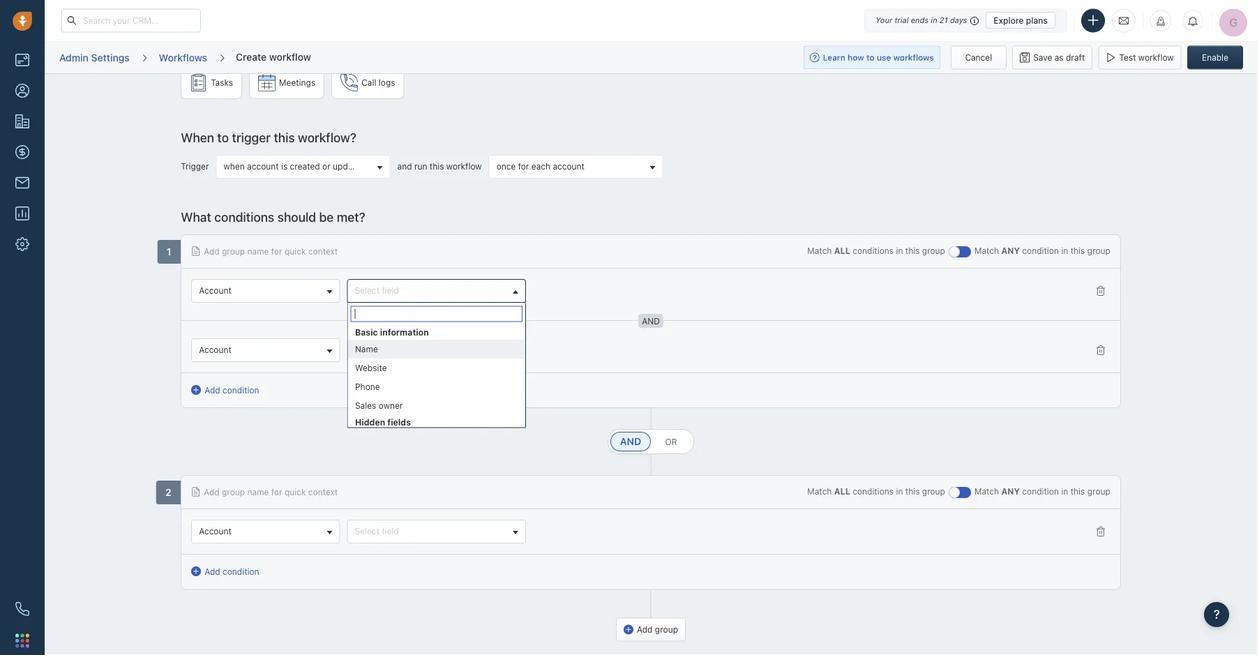 Task type: vqa. For each thing, say whether or not it's contained in the screenshot.
Office 365 BUTTON
no



Task type: locate. For each thing, give the bounding box(es) containing it.
1 add condition from the top
[[205, 385, 259, 395]]

1 context from the top
[[308, 247, 338, 256]]

hidden
[[355, 417, 385, 427]]

any
[[1001, 246, 1020, 256], [1001, 487, 1020, 497]]

0 vertical spatial match all conditions in this group
[[807, 246, 945, 256]]

phone element
[[8, 595, 36, 623]]

3 account from the top
[[199, 527, 231, 537]]

2 all from the top
[[834, 487, 850, 497]]

any for 3rd account button from the top of the page
[[1001, 487, 1020, 497]]

quick
[[285, 247, 306, 256], [285, 487, 306, 497]]

name
[[247, 247, 269, 256], [247, 487, 269, 497]]

2 horizontal spatial workflow
[[1138, 53, 1174, 62]]

what conditions should be met?
[[181, 210, 365, 225]]

for inside button
[[518, 162, 529, 172]]

workflow
[[269, 51, 311, 62], [1138, 53, 1174, 62], [446, 162, 482, 172]]

is
[[281, 162, 288, 172]]

0 vertical spatial add condition link
[[191, 384, 259, 397]]

phone image
[[15, 602, 29, 616]]

select field button for 3rd account button from the top of the page
[[347, 520, 526, 544]]

add condition link
[[191, 384, 259, 397], [191, 566, 259, 578]]

cancel button
[[951, 46, 1007, 69]]

when to trigger this workflow?
[[181, 130, 356, 145]]

call logs button
[[332, 67, 404, 99]]

phone
[[355, 382, 380, 391]]

1 vertical spatial add condition link
[[191, 566, 259, 578]]

0 vertical spatial quick
[[285, 247, 306, 256]]

2 vertical spatial conditions
[[853, 487, 894, 497]]

1 any from the top
[[1001, 246, 1020, 256]]

0 vertical spatial name
[[247, 247, 269, 256]]

1 quick from the top
[[285, 247, 306, 256]]

name
[[355, 344, 378, 354]]

0 horizontal spatial account
[[247, 162, 279, 172]]

owner
[[378, 400, 402, 410]]

1 vertical spatial match all conditions in this group
[[807, 487, 945, 497]]

add condition for first add condition "link" from the top of the page
[[205, 385, 259, 395]]

save as draft
[[1033, 53, 1085, 62]]

2 vertical spatial select
[[355, 527, 380, 537]]

0 vertical spatial add group name for quick context
[[204, 247, 338, 256]]

account
[[199, 286, 231, 296], [199, 345, 231, 355], [199, 527, 231, 537]]

0 vertical spatial add condition
[[205, 385, 259, 395]]

workflow up meetings button
[[269, 51, 311, 62]]

add group name for quick context
[[204, 247, 338, 256], [204, 487, 338, 497]]

select field inside select field dropdown button
[[355, 286, 399, 296]]

0 vertical spatial context
[[308, 247, 338, 256]]

group inside add group button
[[655, 625, 678, 635]]

1 horizontal spatial account
[[553, 162, 585, 172]]

field for 3rd account button from the top of the page's select field button
[[382, 527, 399, 537]]

1 vertical spatial context
[[308, 487, 338, 497]]

2 vertical spatial account
[[199, 527, 231, 537]]

1 account from the left
[[247, 162, 279, 172]]

group
[[922, 246, 945, 256], [1087, 246, 1111, 256], [222, 247, 245, 256], [922, 487, 945, 497], [1087, 487, 1111, 497], [222, 487, 245, 497], [655, 625, 678, 635]]

all
[[834, 246, 850, 256], [834, 487, 850, 497]]

select inside dropdown button
[[355, 286, 380, 296]]

add condition
[[205, 385, 259, 395], [205, 567, 259, 577]]

field inside dropdown button
[[382, 286, 399, 296]]

account left is
[[247, 162, 279, 172]]

1 vertical spatial add condition
[[205, 567, 259, 577]]

None search field
[[351, 306, 523, 322]]

should
[[277, 210, 316, 225]]

1 select from the top
[[355, 286, 380, 296]]

or
[[322, 162, 330, 172], [665, 437, 677, 447]]

trigger
[[232, 130, 271, 145]]

account button
[[191, 279, 340, 303], [191, 339, 340, 362], [191, 520, 340, 544]]

context
[[308, 247, 338, 256], [308, 487, 338, 497]]

1 vertical spatial for
[[271, 247, 282, 256]]

2 select from the top
[[355, 345, 380, 355]]

0 vertical spatial select field button
[[347, 339, 526, 362]]

1 vertical spatial any
[[1001, 487, 1020, 497]]

option containing basic information
[[348, 325, 525, 415]]

2 match all conditions in this group from the top
[[807, 487, 945, 497]]

explore plans
[[994, 15, 1048, 25]]

once
[[496, 162, 516, 172]]

account inside when account is created or updated button
[[247, 162, 279, 172]]

1 vertical spatial account
[[199, 345, 231, 355]]

2 name from the top
[[247, 487, 269, 497]]

0 vertical spatial account button
[[191, 279, 340, 303]]

your
[[876, 16, 892, 25]]

explore
[[994, 15, 1024, 25]]

2 add condition from the top
[[205, 567, 259, 577]]

condition
[[1022, 246, 1059, 256], [223, 385, 259, 395], [1022, 487, 1059, 497], [223, 567, 259, 577]]

information
[[380, 327, 429, 337]]

quick for first account button
[[285, 247, 306, 256]]

and
[[397, 162, 412, 172], [620, 436, 641, 448], [622, 437, 640, 447]]

website option
[[348, 358, 525, 377]]

quick for 3rd account button from the top of the page
[[285, 487, 306, 497]]

0 vertical spatial select
[[355, 286, 380, 296]]

and run this workflow
[[397, 162, 482, 172]]

trigger
[[181, 162, 209, 172]]

admin settings
[[59, 51, 130, 63]]

select field
[[355, 286, 399, 296], [355, 345, 399, 355], [355, 527, 399, 537]]

match all conditions in this group
[[807, 246, 945, 256], [807, 487, 945, 497]]

cancel
[[965, 53, 992, 62]]

for for select field dropdown button
[[271, 247, 282, 256]]

add
[[204, 247, 220, 256], [205, 385, 220, 395], [204, 487, 220, 497], [205, 567, 220, 577], [637, 625, 653, 635]]

0 vertical spatial field
[[382, 286, 399, 296]]

workflow right test at the top of the page
[[1138, 53, 1174, 62]]

2 any from the top
[[1001, 487, 1020, 497]]

1 vertical spatial name
[[247, 487, 269, 497]]

workflows
[[159, 51, 207, 63]]

enable button
[[1187, 46, 1243, 69]]

add for first add condition "link" from the bottom
[[205, 567, 220, 577]]

1 vertical spatial account button
[[191, 339, 340, 362]]

conditions
[[214, 210, 274, 225], [853, 246, 894, 256], [853, 487, 894, 497]]

when account is created or updated button
[[216, 155, 390, 179]]

1 vertical spatial or
[[665, 437, 677, 447]]

2 vertical spatial for
[[271, 487, 282, 497]]

0 horizontal spatial or
[[322, 162, 330, 172]]

1 match all conditions in this group from the top
[[807, 246, 945, 256]]

match
[[807, 246, 832, 256], [975, 246, 999, 256], [807, 487, 832, 497], [975, 487, 999, 497]]

workflow inside test workflow button
[[1138, 53, 1174, 62]]

2 quick from the top
[[285, 487, 306, 497]]

conditions for select field dropdown button
[[853, 246, 894, 256]]

context for 3rd account button from the top of the page
[[308, 487, 338, 497]]

for for 3rd account button from the top of the page's select field button
[[271, 487, 282, 497]]

field for select field dropdown button
[[382, 286, 399, 296]]

1 field from the top
[[382, 286, 399, 296]]

2 add group name for quick context from the top
[[204, 487, 338, 497]]

select field button
[[347, 339, 526, 362], [347, 520, 526, 544]]

workflow for test workflow
[[1138, 53, 1174, 62]]

workflows link
[[158, 47, 208, 69]]

workflow left once
[[446, 162, 482, 172]]

what
[[181, 210, 211, 225]]

0 vertical spatial match any condition in this group
[[975, 246, 1111, 256]]

2 context from the top
[[308, 487, 338, 497]]

1 vertical spatial select field
[[355, 345, 399, 355]]

1 vertical spatial match any condition in this group
[[975, 487, 1111, 497]]

3 field from the top
[[382, 527, 399, 537]]

list box
[[348, 325, 525, 655]]

add inside button
[[637, 625, 653, 635]]

0 vertical spatial all
[[834, 246, 850, 256]]

email image
[[1119, 15, 1129, 26]]

1 vertical spatial all
[[834, 487, 850, 497]]

add condition for first add condition "link" from the bottom
[[205, 567, 259, 577]]

list box containing basic information
[[348, 325, 525, 655]]

plans
[[1026, 15, 1048, 25]]

match any condition in this group
[[975, 246, 1111, 256], [975, 487, 1111, 497]]

basic
[[355, 327, 378, 337]]

tasks button
[[181, 67, 242, 99]]

1 vertical spatial conditions
[[853, 246, 894, 256]]

2 match any condition in this group from the top
[[975, 487, 1111, 497]]

2 account from the left
[[553, 162, 585, 172]]

1 vertical spatial select field button
[[347, 520, 526, 544]]

meetings
[[279, 78, 315, 88]]

admin
[[59, 51, 89, 63]]

0 vertical spatial conditions
[[214, 210, 274, 225]]

2 select field from the top
[[355, 345, 399, 355]]

2 select field button from the top
[[347, 520, 526, 544]]

0 vertical spatial or
[[322, 162, 330, 172]]

field
[[382, 286, 399, 296], [382, 345, 399, 355], [382, 527, 399, 537]]

field for select field button associated with second account button from the top of the page
[[382, 345, 399, 355]]

select field for first account button
[[355, 286, 399, 296]]

logs
[[379, 78, 395, 88]]

1 match any condition in this group from the top
[[975, 246, 1111, 256]]

1 select field from the top
[[355, 286, 399, 296]]

as
[[1055, 53, 1064, 62]]

1 vertical spatial quick
[[285, 487, 306, 497]]

3 select from the top
[[355, 527, 380, 537]]

0 vertical spatial any
[[1001, 246, 1020, 256]]

group
[[181, 67, 1121, 106], [348, 339, 525, 415]]

1 vertical spatial select
[[355, 345, 380, 355]]

to
[[217, 130, 229, 145]]

account
[[247, 162, 279, 172], [553, 162, 585, 172]]

group containing name
[[348, 339, 525, 415]]

once for each account
[[496, 162, 585, 172]]

3 select field from the top
[[355, 527, 399, 537]]

1 vertical spatial group
[[348, 339, 525, 415]]

account right each
[[553, 162, 585, 172]]

select
[[355, 286, 380, 296], [355, 345, 380, 355], [355, 527, 380, 537]]

and link
[[610, 432, 651, 452], [610, 432, 651, 452]]

in
[[931, 16, 937, 25], [896, 246, 903, 256], [1061, 246, 1068, 256], [896, 487, 903, 497], [1061, 487, 1068, 497]]

0 horizontal spatial workflow
[[269, 51, 311, 62]]

select for first account button
[[355, 286, 380, 296]]

2 vertical spatial field
[[382, 527, 399, 537]]

0 vertical spatial account
[[199, 286, 231, 296]]

1 add group name for quick context from the top
[[204, 247, 338, 256]]

2 vertical spatial select field
[[355, 527, 399, 537]]

enable
[[1202, 53, 1229, 62]]

0 vertical spatial select field
[[355, 286, 399, 296]]

match all conditions in this group for first account button
[[807, 246, 945, 256]]

this
[[274, 130, 295, 145], [430, 162, 444, 172], [905, 246, 920, 256], [1071, 246, 1085, 256], [905, 487, 920, 497], [1071, 487, 1085, 497]]

test workflow button
[[1099, 46, 1182, 69]]

1 vertical spatial add group name for quick context
[[204, 487, 338, 497]]

option
[[348, 325, 525, 415]]

1 vertical spatial field
[[382, 345, 399, 355]]

2 field from the top
[[382, 345, 399, 355]]

2 vertical spatial account button
[[191, 520, 340, 544]]

0 vertical spatial group
[[181, 67, 1121, 106]]

0 vertical spatial for
[[518, 162, 529, 172]]

when
[[181, 130, 214, 145]]

1 all from the top
[[834, 246, 850, 256]]

Search your CRM... text field
[[61, 9, 201, 32]]

1 select field button from the top
[[347, 339, 526, 362]]



Task type: describe. For each thing, give the bounding box(es) containing it.
account inside once for each account button
[[553, 162, 585, 172]]

add for first add condition "link" from the top of the page
[[205, 385, 220, 395]]

freshworks switcher image
[[15, 634, 29, 648]]

1 horizontal spatial workflow
[[446, 162, 482, 172]]

admin settings link
[[59, 47, 130, 69]]

2 account from the top
[[199, 345, 231, 355]]

select field button for second account button from the top of the page
[[347, 339, 526, 362]]

ends
[[911, 16, 929, 25]]

call
[[362, 78, 376, 88]]

conditions for 3rd account button from the top of the page's select field button
[[853, 487, 894, 497]]

workflow for create workflow
[[269, 51, 311, 62]]

add group
[[637, 625, 678, 635]]

updated
[[333, 162, 366, 172]]

settings
[[91, 51, 130, 63]]

be
[[319, 210, 334, 225]]

select for second account button from the top of the page
[[355, 345, 380, 355]]

sales owner option
[[348, 396, 525, 415]]

context for first account button
[[308, 247, 338, 256]]

test workflow
[[1119, 53, 1174, 62]]

save
[[1033, 53, 1052, 62]]

sales
[[355, 400, 376, 410]]

or link
[[651, 432, 691, 452]]

select field for 3rd account button from the top of the page
[[355, 527, 399, 537]]

1 account from the top
[[199, 286, 231, 296]]

call logs
[[362, 78, 395, 88]]

all for select field dropdown button
[[834, 246, 850, 256]]

add group button
[[616, 618, 686, 642]]

any for first account button
[[1001, 246, 1020, 256]]

once for each account button
[[489, 155, 663, 179]]

phone option
[[348, 377, 525, 396]]

match all conditions in this group for 3rd account button from the top of the page
[[807, 487, 945, 497]]

each
[[531, 162, 550, 172]]

1 add condition link from the top
[[191, 384, 259, 397]]

run
[[414, 162, 427, 172]]

create
[[236, 51, 267, 62]]

hidden fields
[[355, 417, 411, 427]]

save as draft button
[[1012, 46, 1093, 69]]

workflow?
[[298, 130, 356, 145]]

created
[[290, 162, 320, 172]]

create workflow
[[236, 51, 311, 62]]

1 name from the top
[[247, 247, 269, 256]]

when
[[224, 162, 245, 172]]

select field for second account button from the top of the page
[[355, 345, 399, 355]]

21
[[940, 16, 948, 25]]

add for add group button
[[637, 625, 653, 635]]

select for 3rd account button from the top of the page
[[355, 527, 380, 537]]

explore plans link
[[986, 12, 1056, 29]]

test
[[1119, 53, 1136, 62]]

tasks
[[211, 78, 233, 88]]

1 account button from the top
[[191, 279, 340, 303]]

1 horizontal spatial or
[[665, 437, 677, 447]]

your trial ends in 21 days
[[876, 16, 967, 25]]

2 account button from the top
[[191, 339, 340, 362]]

select field button
[[347, 279, 526, 303]]

trial
[[895, 16, 909, 25]]

basic information
[[355, 327, 429, 337]]

add group name for quick context for 3rd account button from the top of the page
[[204, 487, 338, 497]]

sales owner
[[355, 400, 402, 410]]

when account is created or updated
[[224, 162, 366, 172]]

or inside button
[[322, 162, 330, 172]]

days
[[950, 16, 967, 25]]

group containing tasks
[[181, 67, 1121, 106]]

met?
[[337, 210, 365, 225]]

add group name for quick context for first account button
[[204, 247, 338, 256]]

2 add condition link from the top
[[191, 566, 259, 578]]

draft
[[1066, 53, 1085, 62]]

meetings button
[[249, 67, 325, 99]]

name option
[[348, 339, 525, 358]]

all for 3rd account button from the top of the page's select field button
[[834, 487, 850, 497]]

3 account button from the top
[[191, 520, 340, 544]]

website
[[355, 363, 387, 373]]

fields
[[387, 417, 411, 427]]



